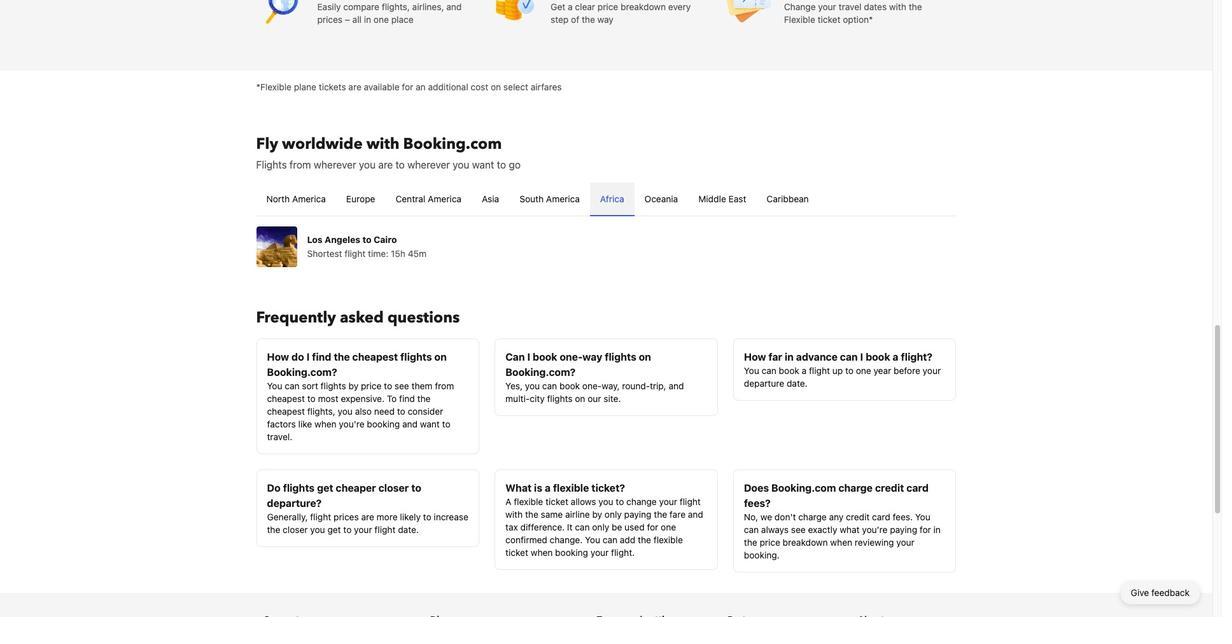 Task type: locate. For each thing, give the bounding box(es) containing it.
worldwide
[[282, 133, 363, 154]]

get left the cheaper
[[317, 482, 333, 494]]

you inside how do i find the cheapest flights on booking.com? you can sort flights by price to see them from cheapest to most expensive. to find the cheapest flights, you also need to consider factors like when you're booking and want to travel.
[[338, 406, 353, 417]]

your left travel
[[818, 1, 836, 12]]

from right flights
[[289, 159, 311, 170]]

0 vertical spatial want
[[472, 159, 494, 170]]

1 horizontal spatial charge
[[838, 482, 873, 494]]

1 horizontal spatial card
[[906, 482, 929, 494]]

1 horizontal spatial flights,
[[382, 1, 410, 12]]

central
[[396, 193, 425, 204]]

compare
[[343, 1, 379, 12]]

0 horizontal spatial card
[[872, 511, 890, 522]]

0 horizontal spatial booking
[[367, 418, 400, 429]]

0 horizontal spatial paying
[[624, 509, 651, 520]]

1 vertical spatial closer
[[283, 524, 308, 535]]

how inside how do i find the cheapest flights on booking.com? you can sort flights by price to see them from cheapest to most expensive. to find the cheapest flights, you also need to consider factors like when you're booking and want to travel.
[[267, 351, 289, 362]]

one left place
[[374, 14, 389, 25]]

0 vertical spatial flexible
[[553, 482, 589, 494]]

0 vertical spatial price
[[598, 1, 618, 12]]

credit up fees.
[[875, 482, 904, 494]]

0 vertical spatial with
[[889, 1, 906, 12]]

0 horizontal spatial price
[[361, 380, 381, 391]]

one left "year"
[[856, 365, 871, 376]]

booking.com inside 'fly worldwide with booking.com flights from wherever you are to wherever you want to go'
[[403, 133, 502, 154]]

only up be
[[605, 509, 622, 520]]

see inside how do i find the cheapest flights on booking.com? you can sort flights by price to see them from cheapest to most expensive. to find the cheapest flights, you also need to consider factors like when you're booking and want to travel.
[[395, 380, 409, 391]]

south america
[[520, 193, 580, 204]]

paying inside what is a flexible ticket? a flexible ticket allows you to change your flight with the same airline by only paying the fare and tax difference. it can only be used for one confirmed change. you can add the flexible ticket when booking your flight.
[[624, 509, 651, 520]]

1 vertical spatial are
[[378, 159, 393, 170]]

want left the go
[[472, 159, 494, 170]]

2 vertical spatial in
[[933, 524, 941, 535]]

1 vertical spatial one
[[856, 365, 871, 376]]

can down be
[[603, 534, 617, 545]]

from right them
[[435, 380, 454, 391]]

on left our
[[575, 393, 585, 404]]

0 vertical spatial ticket
[[818, 14, 840, 25]]

15h
[[391, 248, 405, 259]]

1 vertical spatial breakdown
[[783, 537, 828, 548]]

to down "consider"
[[442, 418, 450, 429]]

0 vertical spatial by
[[348, 380, 358, 391]]

you right change.
[[585, 534, 600, 545]]

0 horizontal spatial when
[[314, 418, 336, 429]]

your inside change your travel dates with the flexible ticket option*
[[818, 1, 836, 12]]

flexible
[[784, 14, 815, 25]]

1 vertical spatial card
[[872, 511, 890, 522]]

ticket inside change your travel dates with the flexible ticket option*
[[818, 14, 840, 25]]

only
[[605, 509, 622, 520], [592, 522, 609, 532]]

can
[[505, 351, 525, 362]]

0 vertical spatial card
[[906, 482, 929, 494]]

1 booking.com? from the left
[[267, 366, 337, 378]]

to up likely
[[411, 482, 421, 494]]

you left sort
[[267, 380, 282, 391]]

0 horizontal spatial for
[[402, 81, 413, 92]]

easily compare flights, airlines, and prices – all in one place
[[317, 1, 462, 25]]

an
[[416, 81, 426, 92]]

1 vertical spatial want
[[420, 418, 440, 429]]

2 booking.com? from the left
[[505, 366, 576, 378]]

0 vertical spatial find
[[312, 351, 331, 362]]

1 how from the left
[[267, 351, 289, 362]]

3 america from the left
[[546, 193, 580, 204]]

0 horizontal spatial ticket
[[505, 547, 528, 558]]

1 vertical spatial prices
[[334, 511, 359, 522]]

give feedback
[[1131, 587, 1190, 598]]

one inside what is a flexible ticket? a flexible ticket allows you to change your flight with the same airline by only paying the fare and tax difference. it can only be used for one confirmed change. you can add the flexible ticket when booking your flight.
[[661, 522, 676, 532]]

2 horizontal spatial when
[[830, 537, 852, 548]]

you
[[359, 159, 376, 170], [453, 159, 469, 170], [525, 380, 540, 391], [338, 406, 353, 417], [598, 496, 613, 507], [310, 524, 325, 535]]

1 vertical spatial in
[[785, 351, 794, 362]]

2 horizontal spatial i
[[860, 351, 863, 362]]

0 horizontal spatial i
[[306, 351, 310, 362]]

change your travel dates with the flexible ticket option*
[[784, 1, 922, 25]]

used
[[624, 522, 645, 532]]

a
[[568, 1, 573, 12], [893, 351, 898, 362], [802, 365, 807, 376], [545, 482, 551, 494]]

0 vertical spatial prices
[[317, 14, 342, 25]]

0 vertical spatial credit
[[875, 482, 904, 494]]

1 horizontal spatial want
[[472, 159, 494, 170]]

0 horizontal spatial wherever
[[314, 159, 356, 170]]

wherever up "central america"
[[407, 159, 450, 170]]

on
[[491, 81, 501, 92], [434, 351, 447, 362], [639, 351, 651, 362], [575, 393, 585, 404]]

1 horizontal spatial breakdown
[[783, 537, 828, 548]]

america inside button
[[292, 193, 326, 204]]

the down frequently asked questions
[[334, 351, 350, 362]]

1 wherever from the left
[[314, 159, 356, 170]]

in
[[364, 14, 371, 25], [785, 351, 794, 362], [933, 524, 941, 535]]

are up europe button
[[378, 159, 393, 170]]

2 horizontal spatial america
[[546, 193, 580, 204]]

flight inside what is a flexible ticket? a flexible ticket allows you to change your flight with the same airline by only paying the fare and tax difference. it can only be used for one confirmed change. you can add the flexible ticket when booking your flight.
[[680, 496, 701, 507]]

south america button
[[509, 182, 590, 215]]

1 horizontal spatial booking
[[555, 547, 588, 558]]

see
[[395, 380, 409, 391], [791, 524, 806, 535]]

tab list containing north america
[[256, 182, 956, 217]]

how left far
[[744, 351, 766, 362]]

0 vertical spatial breakdown
[[621, 1, 666, 12]]

ticket down travel
[[818, 14, 840, 25]]

africa
[[600, 193, 624, 204]]

find right do
[[312, 351, 331, 362]]

1 horizontal spatial with
[[505, 509, 523, 520]]

with
[[889, 1, 906, 12], [366, 133, 399, 154], [505, 509, 523, 520]]

2 how from the left
[[744, 351, 766, 362]]

the
[[909, 1, 922, 12], [582, 14, 595, 25], [334, 351, 350, 362], [417, 393, 431, 404], [525, 509, 538, 520], [654, 509, 667, 520], [267, 524, 280, 535], [638, 534, 651, 545], [744, 537, 757, 548]]

flexible up allows
[[553, 482, 589, 494]]

how inside how far in advance can i book a flight? you can book a flight up to one year before your departure date.
[[744, 351, 766, 362]]

one- up our
[[582, 380, 602, 391]]

allows
[[571, 496, 596, 507]]

europe button
[[336, 182, 385, 215]]

0 horizontal spatial credit
[[846, 511, 870, 522]]

for left an
[[402, 81, 413, 92]]

the down generally, at the bottom of page
[[267, 524, 280, 535]]

way
[[597, 14, 613, 25], [582, 351, 602, 362]]

city
[[530, 393, 545, 404]]

you inside what is a flexible ticket? a flexible ticket allows you to change your flight with the same airline by only paying the fare and tax difference. it can only be used for one confirmed change. you can add the flexible ticket when booking your flight.
[[585, 534, 600, 545]]

prices inside do flights get cheaper closer to departure? generally, flight prices are more likely to increase the closer you get to your flight date.
[[334, 511, 359, 522]]

to inside what is a flexible ticket? a flexible ticket allows you to change your flight with the same airline by only paying the fare and tax difference. it can only be used for one confirmed change. you can add the flexible ticket when booking your flight.
[[616, 496, 624, 507]]

and inside what is a flexible ticket? a flexible ticket allows you to change your flight with the same airline by only paying the fare and tax difference. it can only be used for one confirmed change. you can add the flexible ticket when booking your flight.
[[688, 509, 703, 520]]

can inside can i book one-way flights on booking.com? yes, you can book one-way, round-trip, and multi-city flights on our site.
[[542, 380, 557, 391]]

flight inside how far in advance can i book a flight? you can book a flight up to one year before your departure date.
[[809, 365, 830, 376]]

when inside what is a flexible ticket? a flexible ticket allows you to change your flight with the same airline by only paying the fare and tax difference. it can only be used for one confirmed change. you can add the flexible ticket when booking your flight.
[[531, 547, 553, 558]]

credit
[[875, 482, 904, 494], [846, 511, 870, 522]]

your
[[818, 1, 836, 12], [923, 365, 941, 376], [659, 496, 677, 507], [354, 524, 372, 535], [896, 537, 915, 548], [591, 547, 609, 558]]

way up way,
[[582, 351, 602, 362]]

are right the tickets at the top left of the page
[[348, 81, 361, 92]]

0 horizontal spatial flights,
[[307, 406, 335, 417]]

1 vertical spatial see
[[791, 524, 806, 535]]

and right airlines,
[[446, 1, 462, 12]]

1 horizontal spatial by
[[592, 509, 602, 520]]

booking.com down additional
[[403, 133, 502, 154]]

1 horizontal spatial price
[[598, 1, 618, 12]]

i right can
[[527, 351, 530, 362]]

price inside does booking.com charge credit card fees? no, we don't charge any credit card fees. you can always see exactly what you're paying for in the price breakdown when reviewing your booking.
[[760, 537, 780, 548]]

1 horizontal spatial ticket
[[546, 496, 568, 507]]

when down 'what'
[[830, 537, 852, 548]]

wherever down worldwide
[[314, 159, 356, 170]]

from
[[289, 159, 311, 170], [435, 380, 454, 391]]

one- right can
[[560, 351, 583, 362]]

to inside los angeles to cairo shortest flight time: 15h 45m
[[362, 234, 371, 245]]

0 horizontal spatial want
[[420, 418, 440, 429]]

0 horizontal spatial flexible
[[514, 496, 543, 507]]

ticket?
[[591, 482, 625, 494]]

can up 'city'
[[542, 380, 557, 391]]

can left sort
[[285, 380, 300, 391]]

0 horizontal spatial date.
[[398, 524, 419, 535]]

with inside 'fly worldwide with booking.com flights from wherever you are to wherever you want to go'
[[366, 133, 399, 154]]

1 vertical spatial paying
[[890, 524, 917, 535]]

1 horizontal spatial see
[[791, 524, 806, 535]]

and inside how do i find the cheapest flights on booking.com? you can sort flights by price to see them from cheapest to most expensive. to find the cheapest flights, you also need to consider factors like when you're booking and want to travel.
[[402, 418, 418, 429]]

0 vertical spatial from
[[289, 159, 311, 170]]

in inside how far in advance can i book a flight? you can book a flight up to one year before your departure date.
[[785, 351, 794, 362]]

1 horizontal spatial date.
[[787, 378, 807, 389]]

i
[[306, 351, 310, 362], [527, 351, 530, 362], [860, 351, 863, 362]]

2 america from the left
[[428, 193, 461, 204]]

the down clear at the left
[[582, 14, 595, 25]]

0 horizontal spatial in
[[364, 14, 371, 25]]

how left do
[[267, 351, 289, 362]]

price right clear at the left
[[598, 1, 618, 12]]

breakdown inside does booking.com charge credit card fees? no, we don't charge any credit card fees. you can always see exactly what you're paying for in the price breakdown when reviewing your booking.
[[783, 537, 828, 548]]

closer down generally, at the bottom of page
[[283, 524, 308, 535]]

0 horizontal spatial see
[[395, 380, 409, 391]]

card up fees.
[[906, 482, 929, 494]]

charge up exactly
[[798, 511, 827, 522]]

to up to
[[384, 380, 392, 391]]

booking.com? up 'city'
[[505, 366, 576, 378]]

trip,
[[650, 380, 666, 391]]

1 vertical spatial credit
[[846, 511, 870, 522]]

you right fees.
[[915, 511, 930, 522]]

2 vertical spatial with
[[505, 509, 523, 520]]

dates
[[864, 1, 887, 12]]

are inside do flights get cheaper closer to departure? generally, flight prices are more likely to increase the closer you get to your flight date.
[[361, 511, 374, 522]]

when right 'like'
[[314, 418, 336, 429]]

by inside how do i find the cheapest flights on booking.com? you can sort flights by price to see them from cheapest to most expensive. to find the cheapest flights, you also need to consider factors like when you're booking and want to travel.
[[348, 380, 358, 391]]

breakdown
[[621, 1, 666, 12], [783, 537, 828, 548]]

0 horizontal spatial by
[[348, 380, 358, 391]]

1 vertical spatial booking
[[555, 547, 588, 558]]

america right north
[[292, 193, 326, 204]]

america inside 'button'
[[428, 193, 461, 204]]

booking inside how do i find the cheapest flights on booking.com? you can sort flights by price to see them from cheapest to most expensive. to find the cheapest flights, you also need to consider factors like when you're booking and want to travel.
[[367, 418, 400, 429]]

1 america from the left
[[292, 193, 326, 204]]

with down available
[[366, 133, 399, 154]]

multi-
[[505, 393, 530, 404]]

1 vertical spatial one-
[[582, 380, 602, 391]]

consider
[[408, 406, 443, 417]]

booking down change.
[[555, 547, 588, 558]]

flights, down most
[[307, 406, 335, 417]]

the right dates at the right of page
[[909, 1, 922, 12]]

*flexible
[[256, 81, 291, 92]]

south
[[520, 193, 544, 204]]

and inside "easily compare flights, airlines, and prices – all in one place"
[[446, 1, 462, 12]]

1 vertical spatial booking.com
[[771, 482, 836, 494]]

the inside does booking.com charge credit card fees? no, we don't charge any credit card fees. you can always see exactly what you're paying for in the price breakdown when reviewing your booking.
[[744, 537, 757, 548]]

0 vertical spatial date.
[[787, 378, 807, 389]]

1 vertical spatial from
[[435, 380, 454, 391]]

0 horizontal spatial america
[[292, 193, 326, 204]]

you inside how do i find the cheapest flights on booking.com? you can sort flights by price to see them from cheapest to most expensive. to find the cheapest flights, you also need to consider factors like when you're booking and want to travel.
[[267, 380, 282, 391]]

1 horizontal spatial find
[[399, 393, 415, 404]]

by inside what is a flexible ticket? a flexible ticket allows you to change your flight with the same airline by only paying the fare and tax difference. it can only be used for one confirmed change. you can add the flexible ticket when booking your flight.
[[592, 509, 602, 520]]

1 horizontal spatial when
[[531, 547, 553, 558]]

in inside "easily compare flights, airlines, and prices – all in one place"
[[364, 14, 371, 25]]

0 vertical spatial way
[[597, 14, 613, 25]]

and right trip,
[[669, 380, 684, 391]]

flight inside los angeles to cairo shortest flight time: 15h 45m
[[345, 248, 366, 259]]

cheaper
[[336, 482, 376, 494]]

you down ticket?
[[598, 496, 613, 507]]

one down the fare
[[661, 522, 676, 532]]

option*
[[843, 14, 873, 25]]

0 vertical spatial charge
[[838, 482, 873, 494]]

you up 'city'
[[525, 380, 540, 391]]

your down flight?
[[923, 365, 941, 376]]

booking inside what is a flexible ticket? a flexible ticket allows you to change your flight with the same airline by only paying the fare and tax difference. it can only be used for one confirmed change. you can add the flexible ticket when booking your flight.
[[555, 547, 588, 558]]

to
[[395, 159, 405, 170], [497, 159, 506, 170], [362, 234, 371, 245], [845, 365, 853, 376], [384, 380, 392, 391], [307, 393, 316, 404], [397, 406, 405, 417], [442, 418, 450, 429], [411, 482, 421, 494], [616, 496, 624, 507], [423, 511, 431, 522], [343, 524, 352, 535]]

0 vertical spatial paying
[[624, 509, 651, 520]]

breakdown left every
[[621, 1, 666, 12]]

prices inside "easily compare flights, airlines, and prices – all in one place"
[[317, 14, 342, 25]]

card up you're
[[872, 511, 890, 522]]

way right the "of"
[[597, 14, 613, 25]]

yes,
[[505, 380, 523, 391]]

price inside the get a clear price breakdown every step of the way
[[598, 1, 618, 12]]

questions
[[387, 307, 460, 328]]

year
[[874, 365, 891, 376]]

1 horizontal spatial how
[[744, 351, 766, 362]]

middle east button
[[688, 182, 756, 215]]

ticket up the same
[[546, 496, 568, 507]]

when
[[314, 418, 336, 429], [830, 537, 852, 548], [531, 547, 553, 558]]

1 horizontal spatial i
[[527, 351, 530, 362]]

find right to
[[399, 393, 415, 404]]

can inside how do i find the cheapest flights on booking.com? you can sort flights by price to see them from cheapest to most expensive. to find the cheapest flights, you also need to consider factors like when you're booking and want to travel.
[[285, 380, 300, 391]]

booking.com up don't
[[771, 482, 836, 494]]

2 horizontal spatial with
[[889, 1, 906, 12]]

flights, inside how do i find the cheapest flights on booking.com? you can sort flights by price to see them from cheapest to most expensive. to find the cheapest flights, you also need to consider factors like when you're booking and want to travel.
[[307, 406, 335, 417]]

you inside how far in advance can i book a flight? you can book a flight up to one year before your departure date.
[[744, 365, 759, 376]]

prices down easily
[[317, 14, 342, 25]]

1 vertical spatial by
[[592, 509, 602, 520]]

you inside do flights get cheaper closer to departure? generally, flight prices are more likely to increase the closer you get to your flight date.
[[310, 524, 325, 535]]

time:
[[368, 248, 388, 259]]

cairo
[[374, 234, 397, 245]]

how do i find the cheapest flights on booking.com? you can sort flights by price to see them from cheapest to most expensive. to find the cheapest flights, you also need to consider factors like when you're booking and want to travel.
[[267, 351, 454, 442]]

america inside button
[[546, 193, 580, 204]]

for right you're
[[920, 524, 931, 535]]

flights
[[400, 351, 432, 362], [605, 351, 636, 362], [321, 380, 346, 391], [547, 393, 573, 404], [283, 482, 315, 494]]

middle
[[698, 193, 726, 204]]

when inside how do i find the cheapest flights on booking.com? you can sort flights by price to see them from cheapest to most expensive. to find the cheapest flights, you also need to consider factors like when you're booking and want to travel.
[[314, 418, 336, 429]]

booking.com? up sort
[[267, 366, 337, 378]]

want down "consider"
[[420, 418, 440, 429]]

and inside can i book one-way flights on booking.com? yes, you can book one-way, round-trip, and multi-city flights on our site.
[[669, 380, 684, 391]]

in right the all
[[364, 14, 371, 25]]

sort
[[302, 380, 318, 391]]

are left more
[[361, 511, 374, 522]]

to right "up"
[[845, 365, 853, 376]]

0 vertical spatial one
[[374, 14, 389, 25]]

booking.com? inside how do i find the cheapest flights on booking.com? you can sort flights by price to see them from cheapest to most expensive. to find the cheapest flights, you also need to consider factors like when you're booking and want to travel.
[[267, 366, 337, 378]]

price up expensive.
[[361, 380, 381, 391]]

i right advance
[[860, 351, 863, 362]]

one
[[374, 14, 389, 25], [856, 365, 871, 376], [661, 522, 676, 532]]

0 horizontal spatial from
[[289, 159, 311, 170]]

to up the central
[[395, 159, 405, 170]]

los angeles to cairo image
[[256, 226, 297, 267]]

2 i from the left
[[527, 351, 530, 362]]

in right far
[[785, 351, 794, 362]]

ticket for travel
[[818, 14, 840, 25]]

0 vertical spatial booking
[[367, 418, 400, 429]]

3 i from the left
[[860, 351, 863, 362]]

closer up more
[[378, 482, 409, 494]]

every
[[668, 1, 691, 12]]

only left be
[[592, 522, 609, 532]]

flight?
[[901, 351, 932, 362]]

1 vertical spatial ticket
[[546, 496, 568, 507]]

booking.com
[[403, 133, 502, 154], [771, 482, 836, 494]]

flights,
[[382, 1, 410, 12], [307, 406, 335, 417]]

2 horizontal spatial price
[[760, 537, 780, 548]]

tab list
[[256, 182, 956, 217]]

1 horizontal spatial wherever
[[407, 159, 450, 170]]

want
[[472, 159, 494, 170], [420, 418, 440, 429]]

the up booking.
[[744, 537, 757, 548]]

don't
[[775, 511, 796, 522]]

round-
[[622, 380, 650, 391]]

paying down fees.
[[890, 524, 917, 535]]

1 i from the left
[[306, 351, 310, 362]]

flight up the fare
[[680, 496, 701, 507]]

flight
[[345, 248, 366, 259], [809, 365, 830, 376], [680, 496, 701, 507], [310, 511, 331, 522], [375, 524, 396, 535]]

a inside the get a clear price breakdown every step of the way
[[568, 1, 573, 12]]

any
[[829, 511, 844, 522]]

2 vertical spatial price
[[760, 537, 780, 548]]

the left the fare
[[654, 509, 667, 520]]

0 horizontal spatial with
[[366, 133, 399, 154]]

0 horizontal spatial charge
[[798, 511, 827, 522]]

1 horizontal spatial for
[[647, 522, 658, 532]]

see down don't
[[791, 524, 806, 535]]

go
[[509, 159, 521, 170]]

0 horizontal spatial how
[[267, 351, 289, 362]]

wherever
[[314, 159, 356, 170], [407, 159, 450, 170]]

flexible
[[553, 482, 589, 494], [514, 496, 543, 507], [654, 534, 683, 545]]

1 vertical spatial cheapest
[[267, 393, 305, 404]]

0 vertical spatial booking.com
[[403, 133, 502, 154]]

1 horizontal spatial booking.com
[[771, 482, 836, 494]]

to down ticket?
[[616, 496, 624, 507]]

your inside how far in advance can i book a flight? you can book a flight up to one year before your departure date.
[[923, 365, 941, 376]]

1 vertical spatial find
[[399, 393, 415, 404]]

0 vertical spatial in
[[364, 14, 371, 25]]

with inside change your travel dates with the flexible ticket option*
[[889, 1, 906, 12]]

1 horizontal spatial paying
[[890, 524, 917, 535]]

to down sort
[[307, 393, 316, 404]]

from inside 'fly worldwide with booking.com flights from wherever you are to wherever you want to go'
[[289, 159, 311, 170]]

charge up any
[[838, 482, 873, 494]]

credit up 'what'
[[846, 511, 870, 522]]

your up the fare
[[659, 496, 677, 507]]

1 vertical spatial date.
[[398, 524, 419, 535]]

0 horizontal spatial breakdown
[[621, 1, 666, 12]]



Task type: describe. For each thing, give the bounding box(es) containing it.
to right likely
[[423, 511, 431, 522]]

way inside the get a clear price breakdown every step of the way
[[597, 14, 613, 25]]

i inside how far in advance can i book a flight? you can book a flight up to one year before your departure date.
[[860, 351, 863, 362]]

one inside "easily compare flights, airlines, and prices – all in one place"
[[374, 14, 389, 25]]

same
[[541, 509, 563, 520]]

the up difference. at the bottom of page
[[525, 509, 538, 520]]

america for north america
[[292, 193, 326, 204]]

to
[[387, 393, 397, 404]]

increase
[[434, 511, 468, 522]]

you inside can i book one-way flights on booking.com? yes, you can book one-way, round-trip, and multi-city flights on our site.
[[525, 380, 540, 391]]

you up europe
[[359, 159, 376, 170]]

can up "up"
[[840, 351, 858, 362]]

difference.
[[520, 522, 565, 532]]

do flights get cheaper closer to departure? generally, flight prices are more likely to increase the closer you get to your flight date.
[[267, 482, 468, 535]]

change
[[784, 1, 816, 12]]

select
[[503, 81, 528, 92]]

all
[[352, 14, 362, 25]]

flights, inside "easily compare flights, airlines, and prices – all in one place"
[[382, 1, 410, 12]]

can i book one-way flights on booking.com? yes, you can book one-way, round-trip, and multi-city flights on our site.
[[505, 351, 684, 404]]

to down the cheaper
[[343, 524, 352, 535]]

on up round-
[[639, 351, 651, 362]]

you inside what is a flexible ticket? a flexible ticket allows you to change your flight with the same airline by only paying the fare and tax difference. it can only be used for one confirmed change. you can add the flexible ticket when booking your flight.
[[598, 496, 613, 507]]

tax
[[505, 522, 518, 532]]

–
[[345, 14, 350, 25]]

to right need on the bottom of the page
[[397, 406, 405, 417]]

ticket for a
[[546, 496, 568, 507]]

*flexible plane tickets are available for an additional cost on select airfares
[[256, 81, 562, 92]]

how for how do i find the cheapest flights on booking.com?
[[267, 351, 289, 362]]

we
[[760, 511, 772, 522]]

place
[[391, 14, 413, 25]]

flights up way,
[[605, 351, 636, 362]]

our
[[588, 393, 601, 404]]

paying inside does booking.com charge credit card fees? no, we don't charge any credit card fees. you can always see exactly what you're paying for in the price breakdown when reviewing your booking.
[[890, 524, 917, 535]]

also
[[355, 406, 372, 417]]

oceania button
[[634, 182, 688, 215]]

departure?
[[267, 497, 322, 509]]

date. inside how far in advance can i book a flight? you can book a flight up to one year before your departure date.
[[787, 378, 807, 389]]

2 wherever from the left
[[407, 159, 450, 170]]

north
[[266, 193, 290, 204]]

when inside does booking.com charge credit card fees? no, we don't charge any credit card fees. you can always see exactly what you're paying for in the price breakdown when reviewing your booking.
[[830, 537, 852, 548]]

africa button
[[590, 182, 634, 215]]

plane
[[294, 81, 316, 92]]

0 vertical spatial are
[[348, 81, 361, 92]]

frequently asked questions
[[256, 307, 460, 328]]

flight down more
[[375, 524, 396, 535]]

tickets
[[319, 81, 346, 92]]

breakdown inside the get a clear price breakdown every step of the way
[[621, 1, 666, 12]]

a
[[505, 496, 511, 507]]

0 vertical spatial only
[[605, 509, 622, 520]]

caribbean
[[767, 193, 809, 204]]

los
[[307, 234, 322, 245]]

a up the before
[[893, 351, 898, 362]]

45m
[[408, 248, 427, 259]]

2 horizontal spatial flexible
[[654, 534, 683, 545]]

what
[[840, 524, 860, 535]]

change.
[[550, 534, 583, 545]]

a inside what is a flexible ticket? a flexible ticket allows you to change your flight with the same airline by only paying the fare and tax difference. it can only be used for one confirmed change. you can add the flexible ticket when booking your flight.
[[545, 482, 551, 494]]

from inside how do i find the cheapest flights on booking.com? you can sort flights by price to see them from cheapest to most expensive. to find the cheapest flights, you also need to consider factors like when you're booking and want to travel.
[[435, 380, 454, 391]]

2 vertical spatial cheapest
[[267, 406, 305, 417]]

to inside how far in advance can i book a flight? you can book a flight up to one year before your departure date.
[[845, 365, 853, 376]]

america for south america
[[546, 193, 580, 204]]

1 horizontal spatial closer
[[378, 482, 409, 494]]

central america button
[[385, 182, 472, 215]]

step
[[551, 14, 569, 25]]

you up "central america"
[[453, 159, 469, 170]]

is
[[534, 482, 542, 494]]

can up departure
[[762, 365, 776, 376]]

on right cost
[[491, 81, 501, 92]]

los angeles to cairo shortest flight time: 15h 45m
[[307, 234, 427, 259]]

1 vertical spatial get
[[327, 524, 341, 535]]

the inside the get a clear price breakdown every step of the way
[[582, 14, 595, 25]]

0 vertical spatial get
[[317, 482, 333, 494]]

want inside 'fly worldwide with booking.com flights from wherever you are to wherever you want to go'
[[472, 159, 494, 170]]

a down advance
[[802, 365, 807, 376]]

america for central america
[[428, 193, 461, 204]]

flights inside do flights get cheaper closer to departure? generally, flight prices are more likely to increase the closer you get to your flight date.
[[283, 482, 315, 494]]

clear
[[575, 1, 595, 12]]

does booking.com charge credit card fees? no, we don't charge any credit card fees. you can always see exactly what you're paying for in the price breakdown when reviewing your booking.
[[744, 482, 941, 560]]

north america
[[266, 193, 326, 204]]

1 horizontal spatial credit
[[875, 482, 904, 494]]

can right it
[[575, 522, 590, 532]]

book left way,
[[559, 380, 580, 391]]

0 horizontal spatial closer
[[283, 524, 308, 535]]

asked
[[340, 307, 384, 328]]

do
[[267, 482, 281, 494]]

oceania
[[645, 193, 678, 204]]

generally,
[[267, 511, 308, 522]]

feedback
[[1151, 587, 1190, 598]]

you inside does booking.com charge credit card fees? no, we don't charge any credit card fees. you can always see exactly what you're paying for in the price breakdown when reviewing your booking.
[[915, 511, 930, 522]]

be
[[612, 522, 622, 532]]

0 vertical spatial cheapest
[[352, 351, 398, 362]]

flights up them
[[400, 351, 432, 362]]

way inside can i book one-way flights on booking.com? yes, you can book one-way, round-trip, and multi-city flights on our site.
[[582, 351, 602, 362]]

fly worldwide with booking.com flights from wherever you are to wherever you want to go
[[256, 133, 521, 170]]

asia button
[[472, 182, 509, 215]]

up
[[832, 365, 843, 376]]

for inside what is a flexible ticket? a flexible ticket allows you to change your flight with the same airline by only paying the fare and tax difference. it can only be used for one confirmed change. you can add the flexible ticket when booking your flight.
[[647, 522, 658, 532]]

flights
[[256, 159, 287, 170]]

caribbean button
[[756, 182, 819, 215]]

the inside change your travel dates with the flexible ticket option*
[[909, 1, 922, 12]]

fare
[[670, 509, 686, 520]]

more
[[377, 511, 398, 522]]

fees?
[[744, 497, 771, 509]]

asia
[[482, 193, 499, 204]]

the up "consider"
[[417, 393, 431, 404]]

your inside does booking.com charge credit card fees? no, we don't charge any credit card fees. you can always see exactly what you're paying for in the price breakdown when reviewing your booking.
[[896, 537, 915, 548]]

can inside does booking.com charge credit card fees? no, we don't charge any credit card fees. you can always see exactly what you're paying for in the price breakdown when reviewing your booking.
[[744, 524, 759, 535]]

site.
[[604, 393, 621, 404]]

in inside does booking.com charge credit card fees? no, we don't charge any credit card fees. you can always see exactly what you're paying for in the price breakdown when reviewing your booking.
[[933, 524, 941, 535]]

what
[[505, 482, 532, 494]]

advance
[[796, 351, 838, 362]]

0 vertical spatial one-
[[560, 351, 583, 362]]

most
[[318, 393, 338, 404]]

book right can
[[533, 351, 557, 362]]

shortest
[[307, 248, 342, 259]]

for inside does booking.com charge credit card fees? no, we don't charge any credit card fees. you can always see exactly what you're paying for in the price breakdown when reviewing your booking.
[[920, 524, 931, 535]]

flights right 'city'
[[547, 393, 573, 404]]

north america button
[[256, 182, 336, 215]]

angeles
[[325, 234, 360, 245]]

see inside does booking.com charge credit card fees? no, we don't charge any credit card fees. you can always see exactly what you're paying for in the price breakdown when reviewing your booking.
[[791, 524, 806, 535]]

one inside how far in advance can i book a flight? you can book a flight up to one year before your departure date.
[[856, 365, 871, 376]]

likely
[[400, 511, 421, 522]]

your inside do flights get cheaper closer to departure? generally, flight prices are more likely to increase the closer you get to your flight date.
[[354, 524, 372, 535]]

of
[[571, 14, 579, 25]]

fees.
[[893, 511, 913, 522]]

additional
[[428, 81, 468, 92]]

on inside how do i find the cheapest flights on booking.com? you can sort flights by price to see them from cheapest to most expensive. to find the cheapest flights, you also need to consider factors like when you're booking and want to travel.
[[434, 351, 447, 362]]

1 horizontal spatial flexible
[[553, 482, 589, 494]]

the inside do flights get cheaper closer to departure? generally, flight prices are more likely to increase the closer you get to your flight date.
[[267, 524, 280, 535]]

flight.
[[611, 547, 635, 558]]

central america
[[396, 193, 461, 204]]

them
[[412, 380, 432, 391]]

get
[[551, 1, 565, 12]]

to left the go
[[497, 159, 506, 170]]

airfares
[[531, 81, 562, 92]]

get a clear price breakdown every step of the way
[[551, 1, 691, 25]]

you're
[[862, 524, 888, 535]]

europe
[[346, 193, 375, 204]]

flights up most
[[321, 380, 346, 391]]

like
[[298, 418, 312, 429]]

always
[[761, 524, 789, 535]]

easily
[[317, 1, 341, 12]]

your left flight.
[[591, 547, 609, 558]]

middle east
[[698, 193, 746, 204]]

are inside 'fly worldwide with booking.com flights from wherever you are to wherever you want to go'
[[378, 159, 393, 170]]

it
[[567, 522, 572, 532]]

the down used
[[638, 534, 651, 545]]

booking.
[[744, 550, 779, 560]]

want inside how do i find the cheapest flights on booking.com? you can sort flights by price to see them from cheapest to most expensive. to find the cheapest flights, you also need to consider factors like when you're booking and want to travel.
[[420, 418, 440, 429]]

with inside what is a flexible ticket? a flexible ticket allows you to change your flight with the same airline by only paying the fare and tax difference. it can only be used for one confirmed change. you can add the flexible ticket when booking your flight.
[[505, 509, 523, 520]]

do
[[292, 351, 304, 362]]

how far in advance can i book a flight? you can book a flight up to one year before your departure date.
[[744, 351, 941, 389]]

flight down the departure?
[[310, 511, 331, 522]]

airlines,
[[412, 1, 444, 12]]

exactly
[[808, 524, 837, 535]]

does
[[744, 482, 769, 494]]

i inside how do i find the cheapest flights on booking.com? you can sort flights by price to see them from cheapest to most expensive. to find the cheapest flights, you also need to consider factors like when you're booking and want to travel.
[[306, 351, 310, 362]]

i inside can i book one-way flights on booking.com? yes, you can book one-way, round-trip, and multi-city flights on our site.
[[527, 351, 530, 362]]

booking.com inside does booking.com charge credit card fees? no, we don't charge any credit card fees. you can always see exactly what you're paying for in the price breakdown when reviewing your booking.
[[771, 482, 836, 494]]

book up "year"
[[866, 351, 890, 362]]

travel.
[[267, 431, 292, 442]]

1 vertical spatial flexible
[[514, 496, 543, 507]]

1 vertical spatial only
[[592, 522, 609, 532]]

book down far
[[779, 365, 799, 376]]

price inside how do i find the cheapest flights on booking.com? you can sort flights by price to see them from cheapest to most expensive. to find the cheapest flights, you also need to consider factors like when you're booking and want to travel.
[[361, 380, 381, 391]]

booking.com? inside can i book one-way flights on booking.com? yes, you can book one-way, round-trip, and multi-city flights on our site.
[[505, 366, 576, 378]]

how for how far in advance can i book a flight?
[[744, 351, 766, 362]]

date. inside do flights get cheaper closer to departure? generally, flight prices are more likely to increase the closer you get to your flight date.
[[398, 524, 419, 535]]



Task type: vqa. For each thing, say whether or not it's contained in the screenshot.
also
yes



